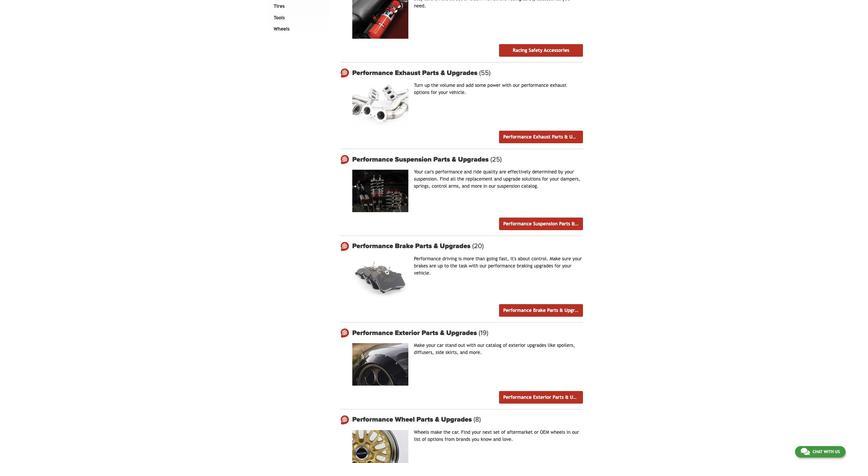 Task type: vqa. For each thing, say whether or not it's contained in the screenshot.


Task type: describe. For each thing, give the bounding box(es) containing it.
brake for the bottommost performance brake parts & upgrades link
[[533, 308, 546, 313]]

performance suspension parts & upgrades for bottommost 'performance suspension parts & upgrades' link
[[503, 221, 597, 227]]

replacement
[[466, 177, 493, 182]]

task
[[459, 263, 468, 269]]

performance for the bottommost performance exhaust parts & upgrades link
[[503, 134, 532, 140]]

performance for top performance exhaust parts & upgrades link
[[352, 69, 393, 77]]

parts for top performance exhaust parts & upgrades link
[[422, 69, 439, 77]]

is
[[458, 256, 462, 262]]

diffusers,
[[414, 350, 434, 356]]

are inside performance driving is more than going fast, it's about control. make sure your brakes are up to the task with our performance braking upgrades for your vehicle.
[[429, 263, 436, 269]]

are inside your car's performance and ride quality are effectively determined by your suspension. find all the replacement and upgrade solutions for your dampers, springs, control arms, and more in our suspension catalog.
[[499, 169, 506, 175]]

in inside your car's performance and ride quality are effectively determined by your suspension. find all the replacement and upgrade solutions for your dampers, springs, control arms, and more in our suspension catalog.
[[483, 184, 487, 189]]

with inside the stay safe on the street or track with all the racing safety accessories you need.
[[482, 0, 492, 1]]

parts for bottommost 'performance suspension parts & upgrades' link
[[559, 221, 570, 227]]

driving
[[442, 256, 457, 262]]

performance brake parts & upgrades for the bottommost performance brake parts & upgrades link
[[503, 308, 585, 313]]

chat with us link
[[795, 447, 846, 458]]

dampers,
[[561, 177, 580, 182]]

1 vertical spatial suspension
[[533, 221, 558, 227]]

wheels link
[[272, 24, 322, 35]]

safe
[[424, 0, 433, 1]]

the inside your car's performance and ride quality are effectively determined by your suspension. find all the replacement and upgrade solutions for your dampers, springs, control arms, and more in our suspension catalog.
[[457, 177, 464, 182]]

1 vertical spatial performance suspension parts & upgrades link
[[499, 218, 597, 230]]

your down sure
[[562, 263, 572, 269]]

your car's performance and ride quality are effectively determined by your suspension. find all the replacement and upgrade solutions for your dampers, springs, control arms, and more in our suspension catalog.
[[414, 169, 580, 189]]

performance exterior parts & upgrades for bottom performance exterior parts & upgrades link
[[503, 395, 590, 400]]

performance brake parts & upgrades for top performance brake parts & upgrades link
[[352, 242, 472, 251]]

next
[[483, 430, 492, 435]]

performance inside your car's performance and ride quality are effectively determined by your suspension. find all the replacement and upgrade solutions for your dampers, springs, control arms, and more in our suspension catalog.
[[435, 169, 463, 175]]

add
[[466, 83, 474, 88]]

spoilers,
[[557, 343, 575, 348]]

catalog.
[[521, 184, 539, 189]]

our inside wheels make the car. find your next set of aftermarket or oem wheels in our list of options from brands you know and love.
[[572, 430, 579, 435]]

with inside chat with us link
[[824, 450, 834, 455]]

the inside wheels make the car. find your next set of aftermarket or oem wheels in our list of options from brands you know and love.
[[444, 430, 451, 435]]

performance wheel parts & upgrades link
[[352, 416, 583, 424]]

all inside your car's performance and ride quality are effectively determined by your suspension. find all the replacement and upgrade solutions for your dampers, springs, control arms, and more in our suspension catalog.
[[450, 177, 456, 182]]

tools link
[[272, 12, 322, 24]]

volume
[[440, 83, 455, 88]]

with inside turn up the volume and add some power with our performance exhaust options for your vehicle.
[[502, 83, 512, 88]]

performance for top performance brake parts & upgrades link
[[352, 242, 393, 251]]

parts for top performance brake parts & upgrades link
[[415, 242, 432, 251]]

than
[[476, 256, 485, 262]]

0 vertical spatial performance suspension parts & upgrades link
[[352, 156, 583, 164]]

car's
[[425, 169, 434, 175]]

us
[[835, 450, 840, 455]]

performance inside performance driving is more than going fast, it's about control. make sure your brakes are up to the task with our performance braking upgrades for your vehicle.
[[488, 263, 515, 269]]

to
[[444, 263, 449, 269]]

tools
[[274, 15, 285, 20]]

or inside wheels make the car. find your next set of aftermarket or oem wheels in our list of options from brands you know and love.
[[534, 430, 539, 435]]

of for performance wheel parts & upgrades
[[501, 430, 506, 435]]

your right sure
[[573, 256, 582, 262]]

the inside performance driving is more than going fast, it's about control. make sure your brakes are up to the task with our performance braking upgrades for your vehicle.
[[450, 263, 457, 269]]

your inside turn up the volume and add some power with our performance exhaust options for your vehicle.
[[439, 90, 448, 95]]

your inside make your car stand out with our catalog of exterior upgrades like spoilers, diffusers, side skirts, and more.
[[426, 343, 436, 348]]

for inside performance driving is more than going fast, it's about control. make sure your brakes are up to the task with our performance braking upgrades for your vehicle.
[[555, 263, 561, 269]]

with inside make your car stand out with our catalog of exterior upgrades like spoilers, diffusers, side skirts, and more.
[[467, 343, 476, 348]]

more.
[[469, 350, 482, 356]]

parts for the bottommost performance exhaust parts & upgrades link
[[552, 134, 563, 140]]

brake for top performance brake parts & upgrades link
[[395, 242, 414, 251]]

parts for the topmost performance exterior parts & upgrades link
[[422, 329, 438, 337]]

0 vertical spatial performance brake parts & upgrades link
[[352, 242, 583, 251]]

chat
[[813, 450, 823, 455]]

out
[[458, 343, 465, 348]]

skirts,
[[446, 350, 459, 356]]

1 vertical spatial performance exhaust parts & upgrades link
[[499, 131, 590, 144]]

set
[[493, 430, 500, 435]]

for inside your car's performance and ride quality are effectively determined by your suspension. find all the replacement and upgrade solutions for your dampers, springs, control arms, and more in our suspension catalog.
[[542, 177, 548, 182]]

ride
[[473, 169, 482, 175]]

chat with us
[[813, 450, 840, 455]]

you inside wheels make the car. find your next set of aftermarket or oem wheels in our list of options from brands you know and love.
[[472, 437, 479, 442]]

for inside turn up the volume and add some power with our performance exhaust options for your vehicle.
[[431, 90, 437, 95]]

power
[[488, 83, 501, 88]]

solutions
[[522, 177, 541, 182]]

suspension.
[[414, 177, 439, 182]]

like
[[548, 343, 556, 348]]

safety
[[523, 0, 536, 1]]

the left racing
[[500, 0, 507, 1]]

accessories
[[544, 48, 569, 53]]

effectively
[[508, 169, 531, 175]]

more inside your car's performance and ride quality are effectively determined by your suspension. find all the replacement and upgrade solutions for your dampers, springs, control arms, and more in our suspension catalog.
[[471, 184, 482, 189]]

the right on
[[441, 0, 448, 1]]

performance exhaust parts & upgrades for top performance exhaust parts & upgrades link
[[352, 69, 479, 77]]

fast,
[[499, 256, 509, 262]]

racing
[[513, 48, 527, 53]]

our inside performance driving is more than going fast, it's about control. make sure your brakes are up to the task with our performance braking upgrades for your vehicle.
[[480, 263, 487, 269]]

some
[[475, 83, 486, 88]]

brakes
[[414, 263, 428, 269]]

oem
[[540, 430, 549, 435]]

track
[[470, 0, 481, 1]]

upgrades inside make your car stand out with our catalog of exterior upgrades like spoilers, diffusers, side skirts, and more.
[[527, 343, 546, 348]]

exhaust
[[550, 83, 567, 88]]

performance exterior parts & upgrades thumbnail image image
[[352, 344, 409, 386]]

performance for bottom performance exterior parts & upgrades link
[[503, 395, 532, 400]]

list
[[414, 437, 421, 442]]

turn up the volume and add some power with our performance exhaust options for your vehicle.
[[414, 83, 567, 95]]

upgrades inside performance driving is more than going fast, it's about control. make sure your brakes are up to the task with our performance braking upgrades for your vehicle.
[[534, 263, 553, 269]]

and inside turn up the volume and add some power with our performance exhaust options for your vehicle.
[[457, 83, 464, 88]]

performance suspension parts & upgrades thumbnail image image
[[352, 170, 409, 212]]

& for the bottommost performance exhaust parts & upgrades link
[[565, 134, 568, 140]]

racing
[[508, 0, 521, 1]]

racing safety accessories thumbnail image image
[[352, 0, 409, 39]]

know
[[481, 437, 492, 442]]

determined
[[532, 169, 557, 175]]

by
[[558, 169, 563, 175]]

catalog
[[486, 343, 502, 348]]

performance exterior parts & upgrades for the topmost performance exterior parts & upgrades link
[[352, 329, 479, 337]]

your inside wheels make the car. find your next set of aftermarket or oem wheels in our list of options from brands you know and love.
[[472, 430, 481, 435]]

need.
[[414, 3, 426, 8]]

or inside the stay safe on the street or track with all the racing safety accessories you need.
[[464, 0, 468, 1]]

wheel
[[395, 416, 415, 424]]

performance inside turn up the volume and add some power with our performance exhaust options for your vehicle.
[[521, 83, 549, 88]]

performance driving is more than going fast, it's about control. make sure your brakes are up to the task with our performance braking upgrades for your vehicle.
[[414, 256, 582, 276]]

all inside the stay safe on the street or track with all the racing safety accessories you need.
[[493, 0, 498, 1]]

turn
[[414, 83, 423, 88]]

our inside make your car stand out with our catalog of exterior upgrades like spoilers, diffusers, side skirts, and more.
[[478, 343, 485, 348]]

tires link
[[272, 1, 322, 12]]

up inside performance driving is more than going fast, it's about control. make sure your brakes are up to the task with our performance braking upgrades for your vehicle.
[[438, 263, 443, 269]]

control
[[432, 184, 447, 189]]



Task type: locate. For each thing, give the bounding box(es) containing it.
0 horizontal spatial suspension
[[395, 156, 432, 164]]

parts
[[422, 69, 439, 77], [552, 134, 563, 140], [433, 156, 450, 164], [559, 221, 570, 227], [415, 242, 432, 251], [547, 308, 558, 313], [422, 329, 438, 337], [553, 395, 564, 400], [417, 416, 433, 424]]

1 vertical spatial exterior
[[533, 395, 551, 400]]

in right wheels
[[567, 430, 571, 435]]

0 vertical spatial in
[[483, 184, 487, 189]]

make up diffusers,
[[414, 343, 425, 348]]

1 vertical spatial brake
[[533, 308, 546, 313]]

upgrades
[[534, 263, 553, 269], [527, 343, 546, 348]]

0 vertical spatial suspension
[[395, 156, 432, 164]]

vehicle. down brakes
[[414, 270, 431, 276]]

0 vertical spatial performance exhaust parts & upgrades link
[[352, 69, 583, 77]]

your down volume
[[439, 90, 448, 95]]

springs,
[[414, 184, 430, 189]]

0 vertical spatial options
[[414, 90, 430, 95]]

2 vertical spatial for
[[555, 263, 561, 269]]

and
[[457, 83, 464, 88], [464, 169, 472, 175], [494, 177, 502, 182], [462, 184, 470, 189], [460, 350, 468, 356], [493, 437, 501, 442]]

vehicle. down volume
[[449, 90, 466, 95]]

performance exterior parts & upgrades link
[[352, 329, 583, 337], [499, 391, 590, 404]]

performance suspension parts & upgrades inside 'performance suspension parts & upgrades' link
[[503, 221, 597, 227]]

on
[[435, 0, 440, 1]]

exterior for the topmost performance exterior parts & upgrades link
[[395, 329, 420, 337]]

2 vertical spatial performance
[[488, 263, 515, 269]]

1 horizontal spatial performance suspension parts & upgrades
[[503, 221, 597, 227]]

are right brakes
[[429, 263, 436, 269]]

of
[[503, 343, 507, 348], [501, 430, 506, 435], [422, 437, 426, 442]]

and inside make your car stand out with our catalog of exterior upgrades like spoilers, diffusers, side skirts, and more.
[[460, 350, 468, 356]]

side
[[436, 350, 444, 356]]

performance exhaust parts & upgrades thumbnail image image
[[352, 83, 409, 126]]

1 horizontal spatial performance exhaust parts & upgrades
[[503, 134, 590, 140]]

performance left exhaust
[[521, 83, 549, 88]]

1 vertical spatial upgrades
[[527, 343, 546, 348]]

0 vertical spatial exhaust
[[395, 69, 421, 77]]

and right arms,
[[462, 184, 470, 189]]

0 horizontal spatial all
[[450, 177, 456, 182]]

1 vertical spatial performance
[[435, 169, 463, 175]]

0 horizontal spatial brake
[[395, 242, 414, 251]]

0 vertical spatial of
[[503, 343, 507, 348]]

with left the us at the right of page
[[824, 450, 834, 455]]

0 horizontal spatial make
[[414, 343, 425, 348]]

stay safe on the street or track with all the racing safety accessories you need.
[[414, 0, 570, 8]]

or
[[464, 0, 468, 1], [534, 430, 539, 435]]

our
[[513, 83, 520, 88], [489, 184, 496, 189], [480, 263, 487, 269], [478, 343, 485, 348], [572, 430, 579, 435]]

performance
[[352, 69, 393, 77], [503, 134, 532, 140], [352, 156, 393, 164], [503, 221, 532, 227], [352, 242, 393, 251], [414, 256, 441, 262], [503, 308, 532, 313], [352, 329, 393, 337], [503, 395, 532, 400], [352, 416, 393, 424]]

1 horizontal spatial find
[[461, 430, 470, 435]]

0 vertical spatial performance
[[521, 83, 549, 88]]

wheels inside wheels make the car. find your next set of aftermarket or oem wheels in our list of options from brands you know and love.
[[414, 430, 429, 435]]

& for top performance exhaust parts & upgrades link
[[441, 69, 445, 77]]

1 vertical spatial vehicle.
[[414, 270, 431, 276]]

0 vertical spatial vehicle.
[[449, 90, 466, 95]]

your left car
[[426, 343, 436, 348]]

vehicle. inside turn up the volume and add some power with our performance exhaust options for your vehicle.
[[449, 90, 466, 95]]

0 vertical spatial or
[[464, 0, 468, 1]]

1 horizontal spatial make
[[550, 256, 561, 262]]

of right catalog on the right of the page
[[503, 343, 507, 348]]

0 horizontal spatial exhaust
[[395, 69, 421, 77]]

wheels down "tools"
[[274, 26, 290, 32]]

or left oem
[[534, 430, 539, 435]]

1 vertical spatial or
[[534, 430, 539, 435]]

0 vertical spatial exterior
[[395, 329, 420, 337]]

1 horizontal spatial for
[[542, 177, 548, 182]]

up
[[425, 83, 430, 88], [438, 263, 443, 269]]

& for bottom performance exterior parts & upgrades link
[[565, 395, 569, 400]]

the
[[441, 0, 448, 1], [500, 0, 507, 1], [431, 83, 438, 88], [457, 177, 464, 182], [450, 263, 457, 269], [444, 430, 451, 435]]

performance suspension parts & upgrades for 'performance suspension parts & upgrades' link to the top
[[352, 156, 490, 164]]

0 vertical spatial brake
[[395, 242, 414, 251]]

performance for performance wheel parts & upgrades "link" on the bottom of the page
[[352, 416, 393, 424]]

1 vertical spatial are
[[429, 263, 436, 269]]

1 horizontal spatial you
[[563, 0, 570, 1]]

vehicle. inside performance driving is more than going fast, it's about control. make sure your brakes are up to the task with our performance braking upgrades for your vehicle.
[[414, 270, 431, 276]]

performance brake parts & upgrades link
[[352, 242, 583, 251], [499, 305, 585, 317]]

and down out
[[460, 350, 468, 356]]

your up the dampers,
[[565, 169, 574, 175]]

you right accessories
[[563, 0, 570, 1]]

1 vertical spatial performance suspension parts & upgrades
[[503, 221, 597, 227]]

0 vertical spatial upgrades
[[534, 263, 553, 269]]

and inside wheels make the car. find your next set of aftermarket or oem wheels in our list of options from brands you know and love.
[[493, 437, 501, 442]]

of for performance exterior parts & upgrades
[[503, 343, 507, 348]]

& for performance wheel parts & upgrades "link" on the bottom of the page
[[435, 416, 439, 424]]

performance exhaust parts & upgrades for the bottommost performance exhaust parts & upgrades link
[[503, 134, 590, 140]]

performance wheel parts & upgrades
[[352, 416, 474, 424]]

performance exhaust parts & upgrades
[[352, 69, 479, 77], [503, 134, 590, 140]]

1 vertical spatial all
[[450, 177, 456, 182]]

more down replacement
[[471, 184, 482, 189]]

parts for the bottommost performance brake parts & upgrades link
[[547, 308, 558, 313]]

in
[[483, 184, 487, 189], [567, 430, 571, 435]]

1 vertical spatial in
[[567, 430, 571, 435]]

car
[[437, 343, 444, 348]]

find inside wheels make the car. find your next set of aftermarket or oem wheels in our list of options from brands you know and love.
[[461, 430, 470, 435]]

0 vertical spatial wheels
[[274, 26, 290, 32]]

wheels make the car. find your next set of aftermarket or oem wheels in our list of options from brands you know and love.
[[414, 430, 579, 442]]

& inside performance exhaust parts & upgrades link
[[565, 134, 568, 140]]

you inside the stay safe on the street or track with all the racing safety accessories you need.
[[563, 0, 570, 1]]

brake
[[395, 242, 414, 251], [533, 308, 546, 313]]

are
[[499, 169, 506, 175], [429, 263, 436, 269]]

0 vertical spatial up
[[425, 83, 430, 88]]

about
[[518, 256, 530, 262]]

tires
[[274, 3, 285, 9]]

0 vertical spatial performance brake parts & upgrades
[[352, 242, 472, 251]]

with inside performance driving is more than going fast, it's about control. make sure your brakes are up to the task with our performance braking upgrades for your vehicle.
[[469, 263, 478, 269]]

your left next
[[472, 430, 481, 435]]

0 horizontal spatial performance exhaust parts & upgrades
[[352, 69, 479, 77]]

and down quality
[[494, 177, 502, 182]]

0 vertical spatial all
[[493, 0, 498, 1]]

brands
[[456, 437, 470, 442]]

1 vertical spatial up
[[438, 263, 443, 269]]

0 horizontal spatial you
[[472, 437, 479, 442]]

1 vertical spatial options
[[428, 437, 443, 442]]

exterior for bottom performance exterior parts & upgrades link
[[533, 395, 551, 400]]

vehicle.
[[449, 90, 466, 95], [414, 270, 431, 276]]

0 vertical spatial find
[[440, 177, 449, 182]]

& inside 'performance suspension parts & upgrades' link
[[572, 221, 575, 227]]

it's
[[511, 256, 516, 262]]

our up more.
[[478, 343, 485, 348]]

performance suspension parts & upgrades link
[[352, 156, 583, 164], [499, 218, 597, 230]]

1 horizontal spatial or
[[534, 430, 539, 435]]

find inside your car's performance and ride quality are effectively determined by your suspension. find all the replacement and upgrade solutions for your dampers, springs, control arms, and more in our suspension catalog.
[[440, 177, 449, 182]]

0 horizontal spatial find
[[440, 177, 449, 182]]

& inside performance exterior parts & upgrades link
[[565, 395, 569, 400]]

0 vertical spatial for
[[431, 90, 437, 95]]

performance for the bottommost performance brake parts & upgrades link
[[503, 308, 532, 313]]

0 horizontal spatial or
[[464, 0, 468, 1]]

performance for the topmost performance exterior parts & upgrades link
[[352, 329, 393, 337]]

our down than
[[480, 263, 487, 269]]

more inside performance driving is more than going fast, it's about control. make sure your brakes are up to the task with our performance braking upgrades for your vehicle.
[[463, 256, 474, 262]]

options down the make
[[428, 437, 443, 442]]

1 horizontal spatial suspension
[[533, 221, 558, 227]]

with down than
[[469, 263, 478, 269]]

our right wheels
[[572, 430, 579, 435]]

the right to
[[450, 263, 457, 269]]

all left racing
[[493, 0, 498, 1]]

make inside performance driving is more than going fast, it's about control. make sure your brakes are up to the task with our performance braking upgrades for your vehicle.
[[550, 256, 561, 262]]

2 vertical spatial of
[[422, 437, 426, 442]]

of right 'list'
[[422, 437, 426, 442]]

options
[[414, 90, 430, 95], [428, 437, 443, 442]]

performance wheel parts & upgrades thumbnail image image
[[352, 430, 409, 464]]

stay
[[414, 0, 423, 1]]

exterior
[[395, 329, 420, 337], [533, 395, 551, 400]]

aftermarket
[[507, 430, 533, 435]]

performance exterior parts & upgrades
[[352, 329, 479, 337], [503, 395, 590, 400]]

0 horizontal spatial performance brake parts & upgrades
[[352, 242, 472, 251]]

& for 'performance suspension parts & upgrades' link to the top
[[452, 156, 456, 164]]

suspension
[[497, 184, 520, 189]]

your down by
[[550, 177, 559, 182]]

our inside turn up the volume and add some power with our performance exhaust options for your vehicle.
[[513, 83, 520, 88]]

1 vertical spatial make
[[414, 343, 425, 348]]

safety
[[529, 48, 543, 53]]

going
[[487, 256, 498, 262]]

0 horizontal spatial in
[[483, 184, 487, 189]]

racing safety accessories
[[513, 48, 569, 53]]

0 vertical spatial more
[[471, 184, 482, 189]]

0 horizontal spatial exterior
[[395, 329, 420, 337]]

1 horizontal spatial vehicle.
[[449, 90, 466, 95]]

1 vertical spatial more
[[463, 256, 474, 262]]

with right track at the top right
[[482, 0, 492, 1]]

quality
[[483, 169, 498, 175]]

accessories
[[537, 0, 561, 1]]

and left the "ride"
[[464, 169, 472, 175]]

parts for bottom performance exterior parts & upgrades link
[[553, 395, 564, 400]]

racing safety accessories link
[[499, 44, 583, 57]]

1 vertical spatial exhaust
[[533, 134, 551, 140]]

1 vertical spatial performance brake parts & upgrades
[[503, 308, 585, 313]]

from
[[445, 437, 455, 442]]

1 horizontal spatial exterior
[[533, 395, 551, 400]]

1 horizontal spatial performance brake parts & upgrades
[[503, 308, 585, 313]]

exhaust
[[395, 69, 421, 77], [533, 134, 551, 140]]

stand
[[445, 343, 457, 348]]

upgrades left like
[[527, 343, 546, 348]]

0 vertical spatial make
[[550, 256, 561, 262]]

1 vertical spatial performance brake parts & upgrades link
[[499, 305, 585, 317]]

make
[[550, 256, 561, 262], [414, 343, 425, 348]]

wheels
[[551, 430, 565, 435]]

control.
[[532, 256, 548, 262]]

exterior
[[509, 343, 526, 348]]

in inside wheels make the car. find your next set of aftermarket or oem wheels in our list of options from brands you know and love.
[[567, 430, 571, 435]]

performance for bottommost 'performance suspension parts & upgrades' link
[[503, 221, 532, 227]]

performance exhaust parts & upgrades link
[[352, 69, 583, 77], [499, 131, 590, 144]]

up left to
[[438, 263, 443, 269]]

and down set
[[493, 437, 501, 442]]

0 horizontal spatial for
[[431, 90, 437, 95]]

1 horizontal spatial exhaust
[[533, 134, 551, 140]]

2 horizontal spatial performance
[[521, 83, 549, 88]]

1 horizontal spatial performance exterior parts & upgrades
[[503, 395, 590, 400]]

are up upgrade
[[499, 169, 506, 175]]

0 horizontal spatial are
[[429, 263, 436, 269]]

the inside turn up the volume and add some power with our performance exhaust options for your vehicle.
[[431, 83, 438, 88]]

0 horizontal spatial vehicle.
[[414, 270, 431, 276]]

more
[[471, 184, 482, 189], [463, 256, 474, 262]]

0 vertical spatial performance exterior parts & upgrades link
[[352, 329, 583, 337]]

wheels for wheels make the car. find your next set of aftermarket or oem wheels in our list of options from brands you know and love.
[[414, 430, 429, 435]]

performance
[[521, 83, 549, 88], [435, 169, 463, 175], [488, 263, 515, 269]]

performance inside performance driving is more than going fast, it's about control. make sure your brakes are up to the task with our performance braking upgrades for your vehicle.
[[414, 256, 441, 262]]

parts for performance wheel parts & upgrades "link" on the bottom of the page
[[417, 416, 433, 424]]

options down "turn"
[[414, 90, 430, 95]]

0 vertical spatial performance exterior parts & upgrades
[[352, 329, 479, 337]]

& for the topmost performance exterior parts & upgrades link
[[440, 329, 445, 337]]

1 horizontal spatial are
[[499, 169, 506, 175]]

& for the bottommost performance brake parts & upgrades link
[[560, 308, 563, 313]]

performance up arms,
[[435, 169, 463, 175]]

parts for 'performance suspension parts & upgrades' link to the top
[[433, 156, 450, 164]]

make
[[431, 430, 442, 435]]

0 horizontal spatial performance suspension parts & upgrades
[[352, 156, 490, 164]]

upgrades down control.
[[534, 263, 553, 269]]

with up more.
[[467, 343, 476, 348]]

car.
[[452, 430, 460, 435]]

1 horizontal spatial wheels
[[414, 430, 429, 435]]

love.
[[503, 437, 513, 442]]

performance down the fast,
[[488, 263, 515, 269]]

& for top performance brake parts & upgrades link
[[434, 242, 438, 251]]

for
[[431, 90, 437, 95], [542, 177, 548, 182], [555, 263, 561, 269]]

1 horizontal spatial performance
[[488, 263, 515, 269]]

make inside make your car stand out with our catalog of exterior upgrades like spoilers, diffusers, side skirts, and more.
[[414, 343, 425, 348]]

0 vertical spatial performance exhaust parts & upgrades
[[352, 69, 479, 77]]

and left add
[[457, 83, 464, 88]]

0 vertical spatial performance suspension parts & upgrades
[[352, 156, 490, 164]]

0 horizontal spatial performance exterior parts & upgrades
[[352, 329, 479, 337]]

& inside performance brake parts & upgrades link
[[560, 308, 563, 313]]

wheels up 'list'
[[414, 430, 429, 435]]

1 vertical spatial of
[[501, 430, 506, 435]]

1 horizontal spatial all
[[493, 0, 498, 1]]

with right power
[[502, 83, 512, 88]]

0 horizontal spatial performance
[[435, 169, 463, 175]]

1 vertical spatial for
[[542, 177, 548, 182]]

the up arms,
[[457, 177, 464, 182]]

1 horizontal spatial in
[[567, 430, 571, 435]]

of right set
[[501, 430, 506, 435]]

& for bottommost 'performance suspension parts & upgrades' link
[[572, 221, 575, 227]]

arms,
[[449, 184, 461, 189]]

1 vertical spatial wheels
[[414, 430, 429, 435]]

performance brake parts & upgrades thumbnail image image
[[352, 257, 409, 299]]

all up arms,
[[450, 177, 456, 182]]

2 horizontal spatial for
[[555, 263, 561, 269]]

you left know
[[472, 437, 479, 442]]

wheels for wheels
[[274, 26, 290, 32]]

make your car stand out with our catalog of exterior upgrades like spoilers, diffusers, side skirts, and more.
[[414, 343, 575, 356]]

1 horizontal spatial brake
[[533, 308, 546, 313]]

our down quality
[[489, 184, 496, 189]]

our right power
[[513, 83, 520, 88]]

upgrades
[[447, 69, 478, 77], [569, 134, 590, 140], [458, 156, 489, 164], [577, 221, 597, 227], [440, 242, 471, 251], [565, 308, 585, 313], [446, 329, 477, 337], [570, 395, 590, 400], [441, 416, 472, 424]]

1 vertical spatial find
[[461, 430, 470, 435]]

find up brands
[[461, 430, 470, 435]]

make left sure
[[550, 256, 561, 262]]

braking
[[517, 263, 533, 269]]

with
[[482, 0, 492, 1], [502, 83, 512, 88], [469, 263, 478, 269], [467, 343, 476, 348], [824, 450, 834, 455]]

your
[[414, 169, 423, 175]]

our inside your car's performance and ride quality are effectively determined by your suspension. find all the replacement and upgrade solutions for your dampers, springs, control arms, and more in our suspension catalog.
[[489, 184, 496, 189]]

upgrade
[[503, 177, 521, 182]]

options inside wheels make the car. find your next set of aftermarket or oem wheels in our list of options from brands you know and love.
[[428, 437, 443, 442]]

in down replacement
[[483, 184, 487, 189]]

the left volume
[[431, 83, 438, 88]]

more right is
[[463, 256, 474, 262]]

options inside turn up the volume and add some power with our performance exhaust options for your vehicle.
[[414, 90, 430, 95]]

0 vertical spatial are
[[499, 169, 506, 175]]

up right "turn"
[[425, 83, 430, 88]]

1 vertical spatial performance exterior parts & upgrades
[[503, 395, 590, 400]]

0 horizontal spatial wheels
[[274, 26, 290, 32]]

0 vertical spatial you
[[563, 0, 570, 1]]

comments image
[[801, 448, 810, 456]]

0 horizontal spatial up
[[425, 83, 430, 88]]

1 vertical spatial performance exterior parts & upgrades link
[[499, 391, 590, 404]]

the up from
[[444, 430, 451, 435]]

1 horizontal spatial up
[[438, 263, 443, 269]]

performance for 'performance suspension parts & upgrades' link to the top
[[352, 156, 393, 164]]

or left track at the top right
[[464, 0, 468, 1]]

street
[[450, 0, 463, 1]]

find up control on the top right of page
[[440, 177, 449, 182]]

up inside turn up the volume and add some power with our performance exhaust options for your vehicle.
[[425, 83, 430, 88]]

find
[[440, 177, 449, 182], [461, 430, 470, 435]]

1 vertical spatial you
[[472, 437, 479, 442]]

sure
[[562, 256, 571, 262]]

of inside make your car stand out with our catalog of exterior upgrades like spoilers, diffusers, side skirts, and more.
[[503, 343, 507, 348]]



